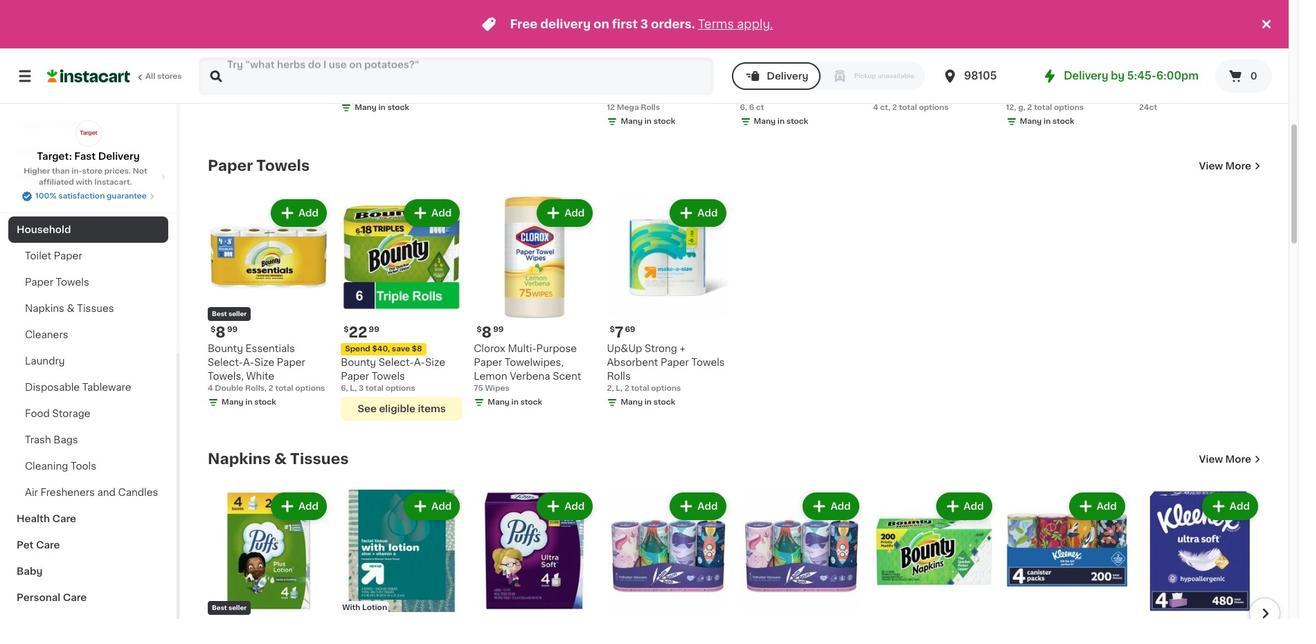 Task type: vqa. For each thing, say whether or not it's contained in the screenshot.
'Baking Essentials' link
no



Task type: describe. For each thing, give the bounding box(es) containing it.
tissue, for 8
[[769, 91, 803, 101]]

paper inside "everspring 100% recycled toilet paper rolls 24ct"
[[1217, 77, 1245, 87]]

many for up&up strong + absorbent paper towels rolls
[[621, 399, 643, 407]]

0 horizontal spatial napkins & tissues link
[[8, 296, 168, 322]]

select- inside bounty select-a-size paper towels 6, l, 3 total options
[[379, 358, 414, 368]]

personal care
[[17, 594, 87, 603]]

$ 8 99 for bounty
[[211, 326, 238, 340]]

paper inside clorox multi-purpose paper towelwipes, lemon verbena scent 75 wipes
[[474, 358, 502, 368]]

99 for charmin ultra soft toilet paper mega rolls
[[234, 45, 244, 53]]

6
[[749, 104, 754, 112]]

view more for napkins & tissues
[[1199, 455, 1252, 465]]

g, for strong
[[350, 90, 357, 98]]

delivery for delivery
[[767, 71, 809, 81]]

2 inside bounty essentials select-a-size paper towels, white 4 double rolls, 2 total options
[[269, 385, 273, 393]]

8 for clorox multi-purpose paper towelwipes, lemon verbena scent
[[482, 326, 492, 340]]

stock for purpose
[[521, 399, 542, 407]]

cleaning
[[25, 462, 68, 472]]

100% satisfaction guarantee
[[35, 193, 147, 200]]

bounty select-a-size paper towels 6, l, 3 total options
[[341, 358, 445, 393]]

items
[[418, 405, 446, 414]]

mega inside charmin ultra strong toilet paper mega rolls 6, g, 3 total options
[[401, 77, 428, 87]]

in-
[[72, 168, 82, 175]]

toilet inside "everspring 100% recycled toilet paper rolls 24ct"
[[1188, 77, 1215, 87]]

rolls inside up&up strong + absorbent paper towels rolls 2, l, 2 total options
[[607, 372, 631, 382]]

2,
[[607, 385, 614, 393]]

5:45-
[[1127, 71, 1157, 81]]

0 vertical spatial paper towels
[[208, 159, 310, 173]]

candles
[[118, 488, 158, 498]]

$ for charmin ultra strong toilet paper mega rolls
[[344, 45, 349, 53]]

septic-
[[873, 77, 909, 87]]

toilet paper
[[25, 251, 82, 261]]

ct inside the cottonelle ultra comfort toilet paper, strong toilet tissue, mega rolls 6, 6 ct
[[756, 104, 764, 112]]

$8
[[412, 346, 422, 354]]

$ 19 99 for everspring 100% recycled toilet paper rolls
[[1142, 45, 1176, 59]]

with lotion
[[342, 604, 387, 612]]

$ 19 99 for charmin ultra gentle toilet paper 12 mega rolls
[[610, 45, 644, 59]]

stock for +
[[654, 399, 676, 407]]

0 horizontal spatial napkins
[[25, 304, 64, 314]]

first
[[612, 19, 638, 30]]

instacart.
[[94, 179, 132, 186]]

99 for everspring 100% recycled toilet paper rolls
[[1165, 45, 1176, 53]]

2 inside scott 1000 toilet paper, septic-safe, toilet tissue 4 ct, 2 total options
[[893, 104, 897, 112]]

cottonelle for 8
[[740, 63, 791, 73]]

rolls,
[[245, 385, 267, 393]]

ultra for 10
[[385, 63, 408, 73]]

wipes
[[485, 385, 510, 393]]

12, inside the charmin ultra soft toilet paper mega rolls 12, g, 2 total options
[[208, 90, 218, 98]]

affiliated
[[39, 179, 74, 186]]

tissue
[[873, 91, 905, 101]]

mega inside the charmin ultra soft toilet paper mega rolls 12, g, 2 total options
[[239, 77, 266, 87]]

sports
[[17, 172, 50, 182]]

clorox multi-purpose paper towelwipes, lemon verbena scent 75 wipes
[[474, 345, 581, 393]]

higher
[[24, 168, 50, 175]]

rolls inside "everspring 100% recycled toilet paper rolls 24ct"
[[1139, 91, 1163, 101]]

many in stock for cottonelle ultra comfort toilet paper, strong toilet tissue, mega rolls
[[754, 118, 809, 126]]

& for coffee & tea link
[[53, 146, 62, 156]]

total inside bounty select-a-size paper towels 6, l, 3 total options
[[366, 385, 384, 393]]

more for paper towels
[[1226, 162, 1252, 171]]

$ 7 69 for up&up strong + absorbent paper towels rolls
[[610, 326, 636, 340]]

many in stock for cottonelle ultra clean toilet paper, strong toilet tissue, mega rolls
[[1020, 118, 1075, 126]]

ultra for 8
[[794, 63, 817, 73]]

baby link
[[8, 559, 168, 585]]

laundry
[[25, 357, 65, 366]]

total inside bounty essentials select-a-size paper towels, white 4 double rolls, 2 total options
[[275, 385, 293, 393]]

in for bounty essentials select-a-size paper towels, white
[[245, 399, 253, 407]]

in for up&up strong + absorbent paper towels rolls
[[645, 399, 652, 407]]

total inside charmin ultra strong toilet paper mega rolls 6, g, 3 total options
[[366, 90, 384, 98]]

apply.
[[737, 19, 773, 30]]

total inside cottonelle ultra clean toilet paper, strong toilet tissue, mega rolls 12, g, 2 total options
[[1034, 104, 1052, 112]]

view for napkins & tissues
[[1199, 455, 1223, 465]]

bounty for essentials
[[208, 345, 243, 354]]

best for napkins & tissues
[[212, 605, 227, 611]]

69 for scott 1000 toilet paper, septic-safe, toilet tissue
[[891, 45, 902, 53]]

cottonelle for 17
[[1006, 63, 1058, 73]]

instacart logo image
[[47, 68, 130, 85]]

eligible
[[379, 405, 416, 414]]

not
[[133, 168, 147, 175]]

food storage link
[[8, 401, 168, 427]]

sports drinks
[[17, 172, 85, 182]]

2 inside cottonelle ultra clean toilet paper, strong toilet tissue, mega rolls 12, g, 2 total options
[[1028, 104, 1032, 112]]

soda & water
[[17, 120, 85, 130]]

health
[[17, 515, 50, 524]]

$ for spend $40, save $8
[[344, 327, 349, 334]]

$ 8 99 for cottonelle
[[743, 45, 770, 59]]

1 vertical spatial napkins & tissues
[[208, 453, 349, 467]]

item carousel region containing 19
[[208, 0, 1281, 136]]

product group containing 22
[[341, 197, 463, 421]]

target: fast delivery logo image
[[75, 121, 101, 147]]

0 horizontal spatial napkins & tissues
[[25, 304, 114, 314]]

more for napkins & tissues
[[1226, 455, 1252, 465]]

towels,
[[208, 372, 244, 382]]

cleaning tools
[[25, 462, 96, 472]]

$ 8 99 for clorox
[[477, 326, 504, 340]]

fast
[[74, 152, 96, 161]]

trash
[[25, 436, 51, 445]]

soda
[[17, 120, 42, 130]]

up&up strong + absorbent paper towels rolls 2, l, 2 total options
[[607, 345, 725, 393]]

paper inside the charmin ultra soft toilet paper mega rolls 12, g, 2 total options
[[208, 77, 236, 87]]

17
[[1014, 45, 1029, 59]]

options inside cottonelle ultra clean toilet paper, strong toilet tissue, mega rolls 12, g, 2 total options
[[1054, 104, 1084, 112]]

size inside bounty select-a-size paper towels 6, l, 3 total options
[[425, 358, 445, 368]]

coffee & tea link
[[8, 138, 168, 164]]

delivery by 5:45-6:00pm
[[1064, 71, 1199, 81]]

charmin ultra soft toilet paper mega rolls 12, g, 2 total options
[[208, 63, 326, 98]]

paper inside up&up strong + absorbent paper towels rolls 2, l, 2 total options
[[661, 358, 689, 368]]

food
[[25, 409, 50, 419]]

seller for paper
[[229, 311, 247, 317]]

many for cottonelle ultra clean toilet paper, strong toilet tissue, mega rolls
[[1020, 118, 1042, 126]]

essentials
[[246, 345, 295, 354]]

many for bounty essentials select-a-size paper towels, white
[[222, 399, 244, 407]]

tea
[[64, 146, 82, 156]]

than
[[52, 168, 70, 175]]

54
[[490, 45, 500, 53]]

2 inside up&up strong + absorbent paper towels rolls 2, l, 2 total options
[[625, 385, 630, 393]]

0 vertical spatial tissues
[[77, 304, 114, 314]]

rolls inside the cottonelle ultra comfort toilet paper, strong toilet tissue, mega rolls 6, 6 ct
[[835, 91, 859, 101]]

l, inside up&up strong + absorbent paper towels rolls 2, l, 2 total options
[[616, 385, 623, 393]]

1 vertical spatial paper towels link
[[8, 269, 168, 296]]

see eligible items button
[[341, 398, 463, 421]]

ultra for 17
[[1060, 63, 1083, 73]]

strong inside cottonelle ultra clean toilet paper, strong toilet tissue, mega rolls 12, g, 2 total options
[[1068, 77, 1101, 87]]

ultra for 19
[[651, 63, 674, 73]]

recycled
[[1139, 77, 1186, 87]]

view more for paper towels
[[1199, 162, 1252, 171]]

higher than in-store prices. not affiliated with instacart.
[[24, 168, 147, 186]]

8 for bounty essentials select-a-size paper towels, white
[[216, 326, 226, 340]]

many for charmin ultra gentle toilet paper 12 mega rolls
[[621, 118, 643, 126]]

up&up
[[607, 345, 642, 354]]

0 vertical spatial 12
[[667, 77, 677, 87]]

12, inside cottonelle ultra clean toilet paper, strong toilet tissue, mega rolls 12, g, 2 total options
[[1006, 104, 1017, 112]]

7 for up&up strong + absorbent paper towels rolls
[[615, 326, 624, 340]]

stock for gentle
[[654, 118, 676, 126]]

g, for soft
[[220, 90, 227, 98]]

$ for charmin ultra gentle toilet paper 12 mega rolls
[[610, 45, 615, 53]]

service type group
[[732, 62, 926, 90]]

19 for everspring 100% recycled toilet paper rolls
[[1147, 45, 1164, 59]]

cleaners
[[25, 330, 68, 340]]

options inside bounty essentials select-a-size paper towels, white 4 double rolls, 2 total options
[[295, 385, 325, 393]]

6, inside bounty select-a-size paper towels 6, l, 3 total options
[[341, 385, 348, 393]]

0 horizontal spatial delivery
[[98, 152, 140, 161]]

pet care
[[17, 541, 60, 551]]

$ 1 54
[[477, 45, 500, 59]]

many in stock for bounty essentials select-a-size paper towels, white
[[222, 399, 276, 407]]

guarantee
[[107, 193, 147, 200]]

and
[[97, 488, 116, 498]]

a- inside bounty essentials select-a-size paper towels, white 4 double rolls, 2 total options
[[243, 358, 254, 368]]

with lotion button
[[341, 491, 463, 620]]

1 horizontal spatial 4
[[474, 90, 479, 98]]

toilet inside charmin ultra strong toilet paper mega rolls 6, g, 3 total options
[[341, 77, 367, 87]]

$ for charmin ultra soft toilet paper mega rolls
[[211, 45, 216, 53]]

a- inside bounty select-a-size paper towels 6, l, 3 total options
[[414, 358, 425, 368]]

strong inside the cottonelle ultra comfort toilet paper, strong toilet tissue, mega rolls 6, 6 ct
[[802, 77, 834, 87]]

air fresheners and candles
[[25, 488, 158, 498]]

paper, for 17
[[1035, 77, 1066, 87]]

on
[[594, 19, 609, 30]]

spend
[[345, 346, 370, 354]]

1
[[482, 45, 488, 59]]

paper, inside scott 1000 toilet paper, septic-safe, toilet tissue 4 ct, 2 total options
[[958, 63, 988, 73]]

8 for cottonelle ultra comfort toilet paper, strong toilet tissue, mega rolls
[[748, 45, 758, 59]]

99 for cottonelle ultra clean toilet paper, strong toilet tissue, mega rolls
[[1031, 45, 1041, 53]]

paper inside bounty select-a-size paper towels 6, l, 3 total options
[[341, 372, 369, 382]]

trash bags link
[[8, 427, 168, 454]]

4 for 1000
[[873, 104, 878, 112]]

product group containing 7
[[607, 197, 729, 412]]

mega inside cottonelle ultra clean toilet paper, strong toilet tissue, mega rolls 12, g, 2 total options
[[1072, 91, 1099, 101]]

paper inside charmin ultra gentle toilet paper 12 mega rolls 12 mega rolls
[[636, 77, 664, 87]]

juice
[[17, 94, 44, 103]]

options inside bounty select-a-size paper towels 6, l, 3 total options
[[386, 385, 415, 393]]

mega inside the cottonelle ultra comfort toilet paper, strong toilet tissue, mega rolls 6, 6 ct
[[805, 91, 833, 101]]

best seller for paper towels
[[212, 311, 247, 317]]

1 vertical spatial napkins & tissues link
[[208, 452, 349, 468]]

fresheners
[[40, 488, 95, 498]]

3 inside limited time offer 'region'
[[641, 19, 648, 30]]

stock for select-
[[254, 399, 276, 407]]

options inside the charmin ultra soft toilet paper mega rolls 12, g, 2 total options
[[256, 90, 286, 98]]

trash bags
[[25, 436, 78, 445]]

verbena
[[510, 372, 550, 382]]

total inside up&up strong + absorbent paper towels rolls 2, l, 2 total options
[[631, 385, 649, 393]]

g, inside cottonelle ultra clean toilet paper, strong toilet tissue, mega rolls 12, g, 2 total options
[[1018, 104, 1026, 112]]

multi-
[[508, 345, 537, 354]]

98105
[[964, 71, 997, 81]]

scott
[[873, 63, 900, 73]]

100% inside "everspring 100% recycled toilet paper rolls 24ct"
[[1194, 63, 1220, 73]]

personal care link
[[8, 585, 168, 612]]

3 inside charmin ultra strong toilet paper mega rolls 6, g, 3 total options
[[359, 90, 364, 98]]

view more link for paper towels
[[1199, 159, 1261, 173]]



Task type: locate. For each thing, give the bounding box(es) containing it.
stock down verbena
[[521, 399, 542, 407]]

2 charmin from the left
[[341, 63, 382, 73]]

ct
[[481, 90, 489, 98], [756, 104, 764, 112]]

1 view from the top
[[1199, 162, 1223, 171]]

0 horizontal spatial size
[[254, 358, 274, 368]]

toilet inside the charmin ultra soft toilet paper mega rolls 12, g, 2 total options
[[300, 63, 326, 73]]

stock for comfort
[[787, 118, 809, 126]]

$ 7 69 up "up&up"
[[610, 326, 636, 340]]

many in stock down up&up strong + absorbent paper towels rolls 2, l, 2 total options
[[621, 399, 676, 407]]

stock
[[387, 104, 409, 112], [654, 118, 676, 126], [787, 118, 809, 126], [1053, 118, 1075, 126], [254, 399, 276, 407], [521, 399, 542, 407], [654, 399, 676, 407]]

select- down save
[[379, 358, 414, 368]]

2 horizontal spatial 8
[[748, 45, 758, 59]]

prices.
[[104, 168, 131, 175]]

2 view from the top
[[1199, 455, 1223, 465]]

2 tissue, from the left
[[1035, 91, 1069, 101]]

$ for scott 1000 toilet paper, septic-safe, toilet tissue
[[876, 45, 881, 53]]

7
[[881, 45, 890, 59], [615, 326, 624, 340]]

see eligible items
[[358, 405, 446, 414]]

many down wipes
[[488, 399, 510, 407]]

many in stock down rolls, at the bottom left
[[222, 399, 276, 407]]

1 vertical spatial tissues
[[290, 453, 349, 467]]

$ up charmin ultra strong toilet paper mega rolls 6, g, 3 total options
[[344, 45, 349, 53]]

$ inside the $ 10 99
[[344, 45, 349, 53]]

100% inside 'button'
[[35, 193, 56, 200]]

in down up&up strong + absorbent paper towels rolls 2, l, 2 total options
[[645, 399, 652, 407]]

99 up everspring
[[1165, 45, 1176, 53]]

98105 button
[[942, 57, 1025, 96]]

1 vertical spatial item carousel region
[[188, 191, 1261, 430]]

10
[[349, 45, 366, 59]]

2 best from the top
[[212, 605, 227, 611]]

0 horizontal spatial 8
[[216, 326, 226, 340]]

0 vertical spatial care
[[52, 515, 76, 524]]

juice link
[[8, 85, 168, 112]]

1 horizontal spatial size
[[425, 358, 445, 368]]

tissue, inside the cottonelle ultra comfort toilet paper, strong toilet tissue, mega rolls 6, 6 ct
[[769, 91, 803, 101]]

0 horizontal spatial g,
[[220, 90, 227, 98]]

1 horizontal spatial napkins
[[208, 453, 271, 467]]

$ up "98105" popup button
[[1009, 45, 1014, 53]]

higher than in-store prices. not affiliated with instacart. link
[[11, 166, 166, 188]]

1 best seller from the top
[[212, 311, 247, 317]]

$7.79 element
[[341, 618, 463, 620]]

towels inside up&up strong + absorbent paper towels rolls 2, l, 2 total options
[[692, 358, 725, 368]]

in for cottonelle ultra clean toilet paper, strong toilet tissue, mega rolls
[[1044, 118, 1051, 126]]

2 a- from the left
[[414, 358, 425, 368]]

view more link for napkins & tissues
[[1199, 453, 1261, 467]]

charmin ultra strong toilet paper mega rolls 6, g, 3 total options
[[341, 63, 454, 98]]

$ 22 99
[[344, 326, 380, 340]]

1 horizontal spatial tissue,
[[1035, 91, 1069, 101]]

pet care link
[[8, 533, 168, 559]]

1 size from the left
[[254, 358, 274, 368]]

1 horizontal spatial paper towels
[[208, 159, 310, 173]]

many in stock inside product group
[[621, 399, 676, 407]]

8 down apply.
[[748, 45, 758, 59]]

8 up 'towels,'
[[216, 326, 226, 340]]

ultra inside the cottonelle ultra comfort toilet paper, strong toilet tissue, mega rolls 6, 6 ct
[[794, 63, 817, 73]]

99 for charmin ultra strong toilet paper mega rolls
[[367, 45, 378, 53]]

3 inside bounty select-a-size paper towels 6, l, 3 total options
[[359, 385, 364, 393]]

pantry
[[17, 199, 50, 208]]

19 up the charmin ultra soft toilet paper mega rolls 12, g, 2 total options
[[216, 45, 232, 59]]

many
[[355, 104, 377, 112], [621, 118, 643, 126], [754, 118, 776, 126], [1020, 118, 1042, 126], [222, 399, 244, 407], [488, 399, 510, 407], [621, 399, 643, 407]]

toilet paper link
[[8, 243, 168, 269]]

2 19 from the left
[[615, 45, 632, 59]]

1 horizontal spatial delivery
[[767, 71, 809, 81]]

purpose
[[537, 345, 577, 354]]

$ up 'scott'
[[876, 45, 881, 53]]

0 horizontal spatial select-
[[208, 358, 243, 368]]

rolls inside cottonelle ultra clean toilet paper, strong toilet tissue, mega rolls 12, g, 2 total options
[[1102, 91, 1125, 101]]

2 size from the left
[[425, 358, 445, 368]]

2 best seller from the top
[[212, 605, 247, 611]]

lemon
[[474, 372, 507, 382]]

stock down up&up strong + absorbent paper towels rolls 2, l, 2 total options
[[654, 399, 676, 407]]

$ up clorox at the left
[[477, 327, 482, 334]]

1 vertical spatial paper towels
[[25, 278, 89, 287]]

options inside up&up strong + absorbent paper towels rolls 2, l, 2 total options
[[651, 385, 681, 393]]

toilet
[[300, 63, 326, 73], [929, 63, 955, 73], [341, 77, 367, 87], [607, 77, 633, 87], [740, 77, 767, 87], [936, 77, 962, 87], [1006, 77, 1033, 87], [1188, 77, 1215, 87], [740, 91, 767, 101], [1006, 91, 1033, 101], [25, 251, 51, 261]]

seller
[[229, 311, 247, 317], [229, 605, 247, 611]]

& for leftmost napkins & tissues link
[[67, 304, 75, 314]]

100% right everspring
[[1194, 63, 1220, 73]]

99 inside $ 22 99
[[369, 327, 380, 334]]

drinks
[[52, 172, 85, 182]]

stock down cottonelle ultra clean toilet paper, strong toilet tissue, mega rolls 12, g, 2 total options
[[1053, 118, 1075, 126]]

seller for napkins
[[229, 605, 247, 611]]

8 up clorox at the left
[[482, 326, 492, 340]]

in down rolls, at the bottom left
[[245, 399, 253, 407]]

ct,
[[880, 104, 891, 112]]

6,
[[341, 90, 348, 98], [740, 104, 747, 112], [341, 385, 348, 393]]

delivery for delivery by 5:45-6:00pm
[[1064, 71, 1109, 81]]

1 best from the top
[[212, 311, 227, 317]]

in down charmin ultra strong toilet paper mega rolls 6, g, 3 total options
[[379, 104, 386, 112]]

charmin inside charmin ultra gentle toilet paper 12 mega rolls 12 mega rolls
[[607, 63, 648, 73]]

6, left "6"
[[740, 104, 747, 112]]

4 for essentials
[[208, 385, 213, 393]]

ultra
[[251, 63, 274, 73], [385, 63, 408, 73], [651, 63, 674, 73], [794, 63, 817, 73], [1060, 63, 1083, 73]]

1 vertical spatial 6,
[[740, 104, 747, 112]]

4 ultra from the left
[[794, 63, 817, 73]]

69 up 'scott'
[[891, 45, 902, 53]]

stock inside product group
[[654, 399, 676, 407]]

many in stock for charmin ultra strong toilet paper mega rolls
[[355, 104, 409, 112]]

paper, for 8
[[769, 77, 799, 87]]

1 vertical spatial 12
[[607, 104, 615, 112]]

19
[[216, 45, 232, 59], [615, 45, 632, 59], [1147, 45, 1164, 59]]

2 horizontal spatial $ 8 99
[[743, 45, 770, 59]]

paper, inside the cottonelle ultra comfort toilet paper, strong toilet tissue, mega rolls 6, 6 ct
[[769, 77, 799, 87]]

3 down the $ 10 99
[[359, 90, 364, 98]]

by
[[1111, 71, 1125, 81]]

0 horizontal spatial cottonelle
[[740, 63, 791, 73]]

view for paper towels
[[1199, 162, 1223, 171]]

1 vertical spatial 4
[[873, 104, 878, 112]]

100%
[[1194, 63, 1220, 73], [35, 193, 56, 200]]

food storage
[[25, 409, 90, 419]]

ultra inside cottonelle ultra clean toilet paper, strong toilet tissue, mega rolls 12, g, 2 total options
[[1060, 63, 1083, 73]]

in down verbena
[[512, 399, 519, 407]]

1 horizontal spatial 69
[[891, 45, 902, 53]]

soda & water link
[[8, 112, 168, 138]]

napkins & tissues link
[[8, 296, 168, 322], [208, 452, 349, 468]]

0 vertical spatial view more link
[[1199, 159, 1261, 173]]

double
[[215, 385, 243, 393]]

item carousel region containing 8
[[188, 191, 1261, 430]]

in for cottonelle ultra comfort toilet paper, strong toilet tissue, mega rolls
[[778, 118, 785, 126]]

all stores link
[[47, 57, 183, 96]]

in down cottonelle ultra clean toilet paper, strong toilet tissue, mega rolls 12, g, 2 total options
[[1044, 118, 1051, 126]]

$ for everspring 100% recycled toilet paper rolls
[[1142, 45, 1147, 53]]

2 view more from the top
[[1199, 455, 1252, 465]]

1 more from the top
[[1226, 162, 1252, 171]]

12,
[[208, 90, 218, 98], [1006, 104, 1017, 112]]

$
[[211, 45, 216, 53], [344, 45, 349, 53], [477, 45, 482, 53], [610, 45, 615, 53], [743, 45, 748, 53], [876, 45, 881, 53], [1009, 45, 1014, 53], [1142, 45, 1147, 53], [211, 327, 216, 334], [344, 327, 349, 334], [477, 327, 482, 334], [610, 327, 615, 334]]

toilet inside charmin ultra gentle toilet paper 12 mega rolls 12 mega rolls
[[607, 77, 633, 87]]

options inside charmin ultra strong toilet paper mega rolls 6, g, 3 total options
[[386, 90, 416, 98]]

personal
[[17, 594, 60, 603]]

2 horizontal spatial paper,
[[1035, 77, 1066, 87]]

$ up 'towels,'
[[211, 327, 216, 334]]

$ for clorox multi-purpose paper towelwipes, lemon verbena scent
[[477, 327, 482, 334]]

1 horizontal spatial napkins & tissues
[[208, 453, 349, 467]]

3 up see
[[359, 385, 364, 393]]

charmin for 19
[[607, 63, 648, 73]]

$ up spend
[[344, 327, 349, 334]]

ultra inside the charmin ultra soft toilet paper mega rolls 12, g, 2 total options
[[251, 63, 274, 73]]

charmin inside charmin ultra strong toilet paper mega rolls 6, g, 3 total options
[[341, 63, 382, 73]]

2 horizontal spatial 19
[[1147, 45, 1164, 59]]

item carousel region containing add
[[188, 485, 1281, 620]]

many for charmin ultra strong toilet paper mega rolls
[[355, 104, 377, 112]]

limited time offer region
[[0, 0, 1259, 48]]

charmin left soft
[[208, 63, 249, 73]]

air
[[25, 488, 38, 498]]

1 horizontal spatial paper,
[[958, 63, 988, 73]]

3 right first
[[641, 19, 648, 30]]

delivery up prices.
[[98, 152, 140, 161]]

0 vertical spatial seller
[[229, 311, 247, 317]]

bounty essentials select-a-size paper towels, white 4 double rolls, 2 total options
[[208, 345, 325, 393]]

$ for 4 ct
[[477, 45, 482, 53]]

many in stock down charmin ultra gentle toilet paper 12 mega rolls 12 mega rolls
[[621, 118, 676, 126]]

1 vertical spatial more
[[1226, 455, 1252, 465]]

ultra inside charmin ultra strong toilet paper mega rolls 6, g, 3 total options
[[385, 63, 408, 73]]

tissue, for 17
[[1035, 91, 1069, 101]]

2 horizontal spatial g,
[[1018, 104, 1026, 112]]

1 horizontal spatial 12,
[[1006, 104, 1017, 112]]

1 vertical spatial view more link
[[1199, 453, 1261, 467]]

ultra inside charmin ultra gentle toilet paper 12 mega rolls 12 mega rolls
[[651, 63, 674, 73]]

tissue, down delivery button
[[769, 91, 803, 101]]

99 inside $ 17 99
[[1031, 45, 1041, 53]]

2 horizontal spatial delivery
[[1064, 71, 1109, 81]]

7 up "up&up"
[[615, 326, 624, 340]]

0 horizontal spatial 69
[[625, 327, 636, 334]]

strong inside up&up strong + absorbent paper towels rolls 2, l, 2 total options
[[645, 345, 677, 354]]

1 vertical spatial view
[[1199, 455, 1223, 465]]

$ 7 69 up 'scott'
[[876, 45, 902, 59]]

many in stock down cottonelle ultra clean toilet paper, strong toilet tissue, mega rolls 12, g, 2 total options
[[1020, 118, 1075, 126]]

napkins & tissues
[[25, 304, 114, 314], [208, 453, 349, 467]]

care down fresheners
[[52, 515, 76, 524]]

options
[[256, 90, 286, 98], [386, 90, 416, 98], [919, 104, 949, 112], [1054, 104, 1084, 112], [295, 385, 325, 393], [386, 385, 415, 393], [651, 385, 681, 393]]

tissue, down $ 17 99 at top
[[1035, 91, 1069, 101]]

clorox
[[474, 345, 506, 354]]

1 a- from the left
[[243, 358, 254, 368]]

in for charmin ultra gentle toilet paper 12 mega rolls
[[645, 118, 652, 126]]

99 right 10
[[367, 45, 378, 53]]

1 horizontal spatial 7
[[881, 45, 890, 59]]

0 horizontal spatial bounty
[[208, 345, 243, 354]]

charmin down the $ 10 99
[[341, 63, 382, 73]]

99 for spend $40, save $8
[[369, 327, 380, 334]]

$ up the charmin ultra soft toilet paper mega rolls 12, g, 2 total options
[[211, 45, 216, 53]]

99 down the free delivery on first 3 orders. terms apply.
[[633, 45, 644, 53]]

1 seller from the top
[[229, 311, 247, 317]]

g, inside the charmin ultra soft toilet paper mega rolls 12, g, 2 total options
[[220, 90, 227, 98]]

6, inside the cottonelle ultra comfort toilet paper, strong toilet tissue, mega rolls 6, 6 ct
[[740, 104, 747, 112]]

terms
[[698, 19, 734, 30]]

2 view more link from the top
[[1199, 453, 1261, 467]]

ct right "6"
[[756, 104, 764, 112]]

paper, inside cottonelle ultra clean toilet paper, strong toilet tissue, mega rolls 12, g, 2 total options
[[1035, 77, 1066, 87]]

1000
[[902, 63, 927, 73]]

1 charmin from the left
[[208, 63, 249, 73]]

see
[[358, 405, 377, 414]]

many down cottonelle ultra clean toilet paper, strong toilet tissue, mega rolls 12, g, 2 total options
[[1020, 118, 1042, 126]]

absorbent
[[607, 358, 658, 368]]

scott 1000 toilet paper, septic-safe, toilet tissue 4 ct, 2 total options
[[873, 63, 988, 112]]

best seller for napkins & tissues
[[212, 605, 247, 611]]

$ 7 69 for scott 1000 toilet paper, septic-safe, toilet tissue
[[876, 45, 902, 59]]

0 horizontal spatial ct
[[481, 90, 489, 98]]

1 horizontal spatial l,
[[616, 385, 623, 393]]

delivery button
[[732, 62, 821, 90]]

1 horizontal spatial 19
[[615, 45, 632, 59]]

0 vertical spatial paper towels link
[[208, 158, 310, 175]]

$ 19 99 down first
[[610, 45, 644, 59]]

charmin down limited time offer 'region'
[[607, 63, 648, 73]]

many in stock down charmin ultra strong toilet paper mega rolls 6, g, 3 total options
[[355, 104, 409, 112]]

1 horizontal spatial $ 19 99
[[610, 45, 644, 59]]

1 vertical spatial $ 7 69
[[610, 326, 636, 340]]

$ 19 99 up the charmin ultra soft toilet paper mega rolls 12, g, 2 total options
[[211, 45, 244, 59]]

paper,
[[958, 63, 988, 73], [769, 77, 799, 87], [1035, 77, 1066, 87]]

in inside product group
[[645, 399, 652, 407]]

4 inside bounty essentials select-a-size paper towels, white 4 double rolls, 2 total options
[[208, 385, 213, 393]]

3 ultra from the left
[[651, 63, 674, 73]]

total inside scott 1000 toilet paper, septic-safe, toilet tissue 4 ct, 2 total options
[[899, 104, 917, 112]]

gentle
[[676, 63, 709, 73]]

charmin inside the charmin ultra soft toilet paper mega rolls 12, g, 2 total options
[[208, 63, 249, 73]]

2 cottonelle from the left
[[1006, 63, 1058, 73]]

1 view more from the top
[[1199, 162, 1252, 171]]

2 select- from the left
[[379, 358, 414, 368]]

1 select- from the left
[[208, 358, 243, 368]]

cottonelle
[[740, 63, 791, 73], [1006, 63, 1058, 73]]

water
[[55, 120, 85, 130]]

stock down charmin ultra gentle toilet paper 12 mega rolls 12 mega rolls
[[654, 118, 676, 126]]

19 down first
[[615, 45, 632, 59]]

$ up 5:45-
[[1142, 45, 1147, 53]]

0 vertical spatial napkins & tissues link
[[8, 296, 168, 322]]

care
[[52, 515, 76, 524], [36, 541, 60, 551], [63, 594, 87, 603]]

cottonelle down $ 17 99 at top
[[1006, 63, 1058, 73]]

0 horizontal spatial a-
[[243, 358, 254, 368]]

0 horizontal spatial l,
[[350, 385, 357, 393]]

$ down 'terms apply.' link on the right top
[[743, 45, 748, 53]]

care for health care
[[52, 515, 76, 524]]

options inside scott 1000 toilet paper, septic-safe, toilet tissue 4 ct, 2 total options
[[919, 104, 949, 112]]

1 horizontal spatial charmin
[[341, 63, 382, 73]]

storage
[[52, 409, 90, 419]]

care right the pet
[[36, 541, 60, 551]]

many down charmin ultra strong toilet paper mega rolls 6, g, 3 total options
[[355, 104, 377, 112]]

many in stock for charmin ultra gentle toilet paper 12 mega rolls
[[621, 118, 676, 126]]

cottonelle inside cottonelle ultra clean toilet paper, strong toilet tissue, mega rolls 12, g, 2 total options
[[1006, 63, 1058, 73]]

6, down the $ 10 99
[[341, 90, 348, 98]]

4 down $ 1 54
[[474, 90, 479, 98]]

target:
[[37, 152, 72, 161]]

6, down spend
[[341, 385, 348, 393]]

2 l, from the left
[[616, 385, 623, 393]]

2 ultra from the left
[[385, 63, 408, 73]]

stock for clean
[[1053, 118, 1075, 126]]

care for pet care
[[36, 541, 60, 551]]

1 horizontal spatial tissues
[[290, 453, 349, 467]]

$ 7 69 inside product group
[[610, 326, 636, 340]]

1 vertical spatial care
[[36, 541, 60, 551]]

stock down the cottonelle ultra comfort toilet paper, strong toilet tissue, mega rolls 6, 6 ct
[[787, 118, 809, 126]]

best
[[212, 311, 227, 317], [212, 605, 227, 611]]

7 for scott 1000 toilet paper, septic-safe, toilet tissue
[[881, 45, 890, 59]]

product group
[[208, 197, 330, 412], [341, 197, 463, 421], [474, 197, 596, 412], [607, 197, 729, 412], [208, 491, 330, 620], [341, 491, 463, 620], [474, 491, 596, 620], [607, 491, 729, 620], [740, 491, 862, 620], [873, 491, 995, 620], [1006, 491, 1128, 620], [1139, 491, 1261, 620]]

select- inside bounty essentials select-a-size paper towels, white 4 double rolls, 2 total options
[[208, 358, 243, 368]]

size up "white"
[[254, 358, 274, 368]]

charmin for 10
[[341, 63, 382, 73]]

100% down affiliated
[[35, 193, 56, 200]]

delivery by 5:45-6:00pm link
[[1042, 68, 1199, 85]]

Search field
[[199, 58, 713, 94]]

bounty for select-
[[341, 358, 376, 368]]

1 vertical spatial view more
[[1199, 455, 1252, 465]]

0 horizontal spatial $ 7 69
[[610, 326, 636, 340]]

$ down first
[[610, 45, 615, 53]]

select- up 'towels,'
[[208, 358, 243, 368]]

bounty inside bounty select-a-size paper towels 6, l, 3 total options
[[341, 358, 376, 368]]

7 up 'scott'
[[881, 45, 890, 59]]

69 inside product group
[[625, 327, 636, 334]]

care down the baby link
[[63, 594, 87, 603]]

satisfaction
[[58, 193, 105, 200]]

seller inside button
[[229, 605, 247, 611]]

paper inside charmin ultra strong toilet paper mega rolls 6, g, 3 total options
[[370, 77, 398, 87]]

size up items
[[425, 358, 445, 368]]

pantry link
[[8, 190, 168, 217]]

1 vertical spatial best seller
[[212, 605, 247, 611]]

3 charmin from the left
[[607, 63, 648, 73]]

best inside button
[[212, 605, 227, 611]]

many in stock down wipes
[[488, 399, 542, 407]]

$ 19 99 for charmin ultra soft toilet paper mega rolls
[[211, 45, 244, 59]]

4 ct
[[474, 90, 489, 98]]

99 right 17
[[1031, 45, 1041, 53]]

item carousel region for napkins & tissues
[[188, 485, 1281, 620]]

2 vertical spatial care
[[63, 594, 87, 603]]

bounty up 'towels,'
[[208, 345, 243, 354]]

stores
[[157, 73, 182, 80]]

0 vertical spatial view
[[1199, 162, 1223, 171]]

0 horizontal spatial tissue,
[[769, 91, 803, 101]]

$ for cottonelle ultra comfort toilet paper, strong toilet tissue, mega rolls
[[743, 45, 748, 53]]

7 inside product group
[[615, 326, 624, 340]]

g, inside charmin ultra strong toilet paper mega rolls 6, g, 3 total options
[[350, 90, 357, 98]]

l, down spend
[[350, 385, 357, 393]]

0 vertical spatial bounty
[[208, 345, 243, 354]]

a- up "white"
[[243, 358, 254, 368]]

a- down $8
[[414, 358, 425, 368]]

0 vertical spatial item carousel region
[[208, 0, 1281, 136]]

$ up "up&up"
[[610, 327, 615, 334]]

$ 8 99 up 'towels,'
[[211, 326, 238, 340]]

1 horizontal spatial $ 7 69
[[876, 45, 902, 59]]

terms apply. link
[[698, 19, 773, 30]]

many down absorbent
[[621, 399, 643, 407]]

best seller inside button
[[212, 605, 247, 611]]

bounty inside bounty essentials select-a-size paper towels, white 4 double rolls, 2 total options
[[208, 345, 243, 354]]

with
[[76, 179, 93, 186]]

$ 19 99 up everspring
[[1142, 45, 1176, 59]]

0 vertical spatial 69
[[891, 45, 902, 53]]

3 $ 19 99 from the left
[[1142, 45, 1176, 59]]

strong inside charmin ultra strong toilet paper mega rolls 6, g, 3 total options
[[410, 63, 443, 73]]

2 $ 19 99 from the left
[[610, 45, 644, 59]]

total inside the charmin ultra soft toilet paper mega rolls 12, g, 2 total options
[[236, 90, 254, 98]]

disposable
[[25, 383, 80, 393]]

1 horizontal spatial select-
[[379, 358, 414, 368]]

2 vertical spatial item carousel region
[[188, 485, 1281, 620]]

1 vertical spatial bounty
[[341, 358, 376, 368]]

1 horizontal spatial a-
[[414, 358, 425, 368]]

69 up "up&up"
[[625, 327, 636, 334]]

0 horizontal spatial paper,
[[769, 77, 799, 87]]

cleaners link
[[8, 322, 168, 348]]

item carousel region
[[208, 0, 1281, 136], [188, 191, 1261, 430], [188, 485, 1281, 620]]

19 for charmin ultra gentle toilet paper 12 mega rolls
[[615, 45, 632, 59]]

1 cottonelle from the left
[[740, 63, 791, 73]]

bags
[[54, 436, 78, 445]]

stock down charmin ultra strong toilet paper mega rolls 6, g, 3 total options
[[387, 104, 409, 112]]

99 inside the $ 10 99
[[367, 45, 378, 53]]

paper inside bounty essentials select-a-size paper towels, white 4 double rolls, 2 total options
[[277, 358, 305, 368]]

many down charmin ultra gentle toilet paper 12 mega rolls 12 mega rolls
[[621, 118, 643, 126]]

0 horizontal spatial 4
[[208, 385, 213, 393]]

in for clorox multi-purpose paper towelwipes, lemon verbena scent
[[512, 399, 519, 407]]

99 right 22
[[369, 327, 380, 334]]

tools
[[71, 462, 96, 472]]

99 up the charmin ultra soft toilet paper mega rolls 12, g, 2 total options
[[234, 45, 244, 53]]

ct down 1
[[481, 90, 489, 98]]

0 horizontal spatial tissues
[[77, 304, 114, 314]]

in for charmin ultra strong toilet paper mega rolls
[[379, 104, 386, 112]]

rolls
[[269, 77, 292, 87], [430, 77, 454, 87], [607, 91, 631, 101], [835, 91, 859, 101], [1102, 91, 1125, 101], [1139, 91, 1163, 101], [641, 104, 660, 112], [607, 372, 631, 382]]

99 for cottonelle ultra comfort toilet paper, strong toilet tissue, mega rolls
[[759, 45, 770, 53]]

0 vertical spatial best seller
[[212, 311, 247, 317]]

towels inside bounty select-a-size paper towels 6, l, 3 total options
[[372, 372, 405, 382]]

many for cottonelle ultra comfort toilet paper, strong toilet tissue, mega rolls
[[754, 118, 776, 126]]

1 19 from the left
[[216, 45, 232, 59]]

1 ultra from the left
[[251, 63, 274, 73]]

0 horizontal spatial $ 19 99
[[211, 45, 244, 59]]

2 horizontal spatial 4
[[873, 104, 878, 112]]

4 left the ct,
[[873, 104, 878, 112]]

many down "6"
[[754, 118, 776, 126]]

99 for bounty essentials select-a-size paper towels, white
[[227, 327, 238, 334]]

19 for charmin ultra soft toilet paper mega rolls
[[216, 45, 232, 59]]

99 for clorox multi-purpose paper towelwipes, lemon verbena scent
[[493, 327, 504, 334]]

clean
[[1086, 63, 1114, 73]]

1 $ 19 99 from the left
[[211, 45, 244, 59]]

0 vertical spatial ct
[[481, 90, 489, 98]]

1 vertical spatial 12,
[[1006, 104, 1017, 112]]

$ left '54' at the top left of page
[[477, 45, 482, 53]]

0 horizontal spatial $ 8 99
[[211, 326, 238, 340]]

99 for charmin ultra gentle toilet paper 12 mega rolls
[[633, 45, 644, 53]]

24ct
[[1139, 104, 1158, 112]]

0 horizontal spatial paper towels link
[[8, 269, 168, 296]]

1 horizontal spatial ct
[[756, 104, 764, 112]]

1 vertical spatial ct
[[756, 104, 764, 112]]

many in stock down "6"
[[754, 118, 809, 126]]

1 vertical spatial 69
[[625, 327, 636, 334]]

rolls inside the charmin ultra soft toilet paper mega rolls 12, g, 2 total options
[[269, 77, 292, 87]]

cottonelle inside the cottonelle ultra comfort toilet paper, strong toilet tissue, mega rolls 6, 6 ct
[[740, 63, 791, 73]]

1 vertical spatial napkins
[[208, 453, 271, 467]]

delivery
[[541, 19, 591, 30]]

size inside bounty essentials select-a-size paper towels, white 4 double rolls, 2 total options
[[254, 358, 274, 368]]

1 view more link from the top
[[1199, 159, 1261, 173]]

all
[[145, 73, 155, 80]]

health care link
[[8, 506, 168, 533]]

69 for up&up strong + absorbent paper towels rolls
[[625, 327, 636, 334]]

2 more from the top
[[1226, 455, 1252, 465]]

None search field
[[198, 57, 714, 96]]

target: fast delivery link
[[37, 121, 140, 163]]

$ inside $ 22 99
[[344, 327, 349, 334]]

1 horizontal spatial cottonelle
[[1006, 63, 1058, 73]]

l, right 2, on the bottom left of page
[[616, 385, 623, 393]]

1 tissue, from the left
[[769, 91, 803, 101]]

stock for strong
[[387, 104, 409, 112]]

in down the cottonelle ultra comfort toilet paper, strong toilet tissue, mega rolls 6, 6 ct
[[778, 118, 785, 126]]

safe,
[[909, 77, 933, 87]]

0 vertical spatial view more
[[1199, 162, 1252, 171]]

health care
[[17, 515, 76, 524]]

mega
[[239, 77, 266, 87], [401, 77, 428, 87], [679, 77, 707, 87], [805, 91, 833, 101], [1072, 91, 1099, 101], [617, 104, 639, 112]]

2 inside the charmin ultra soft toilet paper mega rolls 12, g, 2 total options
[[229, 90, 234, 98]]

99 up 'towels,'
[[227, 327, 238, 334]]

delivery inside 'link'
[[1064, 71, 1109, 81]]

l, inside bounty select-a-size paper towels 6, l, 3 total options
[[350, 385, 357, 393]]

many in stock for up&up strong + absorbent paper towels rolls
[[621, 399, 676, 407]]

1 horizontal spatial $ 8 99
[[477, 326, 504, 340]]

0 horizontal spatial 12
[[607, 104, 615, 112]]

$ for bounty essentials select-a-size paper towels, white
[[211, 327, 216, 334]]

paper towels
[[208, 159, 310, 173], [25, 278, 89, 287]]

target: fast delivery
[[37, 152, 140, 161]]

1 horizontal spatial paper towels link
[[208, 158, 310, 175]]

1 horizontal spatial 100%
[[1194, 63, 1220, 73]]

0 vertical spatial 100%
[[1194, 63, 1220, 73]]

delivery inside button
[[767, 71, 809, 81]]

1 l, from the left
[[350, 385, 357, 393]]

19 up everspring
[[1147, 45, 1164, 59]]

$ inside $ 1 54
[[477, 45, 482, 53]]

cottonelle up "6"
[[740, 63, 791, 73]]

1 horizontal spatial napkins & tissues link
[[208, 452, 349, 468]]

many in stock for clorox multi-purpose paper towelwipes, lemon verbena scent
[[488, 399, 542, 407]]

in down charmin ultra gentle toilet paper 12 mega rolls 12 mega rolls
[[645, 118, 652, 126]]

total
[[236, 90, 254, 98], [366, 90, 384, 98], [899, 104, 917, 112], [1034, 104, 1052, 112], [275, 385, 293, 393], [366, 385, 384, 393], [631, 385, 649, 393]]

6, inside charmin ultra strong toilet paper mega rolls 6, g, 3 total options
[[341, 90, 348, 98]]

tissue, inside cottonelle ultra clean toilet paper, strong toilet tissue, mega rolls 12, g, 2 total options
[[1035, 91, 1069, 101]]

99 down apply.
[[759, 45, 770, 53]]

item carousel region for paper towels
[[188, 191, 1261, 430]]

care for personal care
[[63, 594, 87, 603]]

1 horizontal spatial bounty
[[341, 358, 376, 368]]

in
[[379, 104, 386, 112], [645, 118, 652, 126], [778, 118, 785, 126], [1044, 118, 1051, 126], [245, 399, 253, 407], [512, 399, 519, 407], [645, 399, 652, 407]]

2 vertical spatial 3
[[359, 385, 364, 393]]

5 ultra from the left
[[1060, 63, 1083, 73]]

$ for cottonelle ultra clean toilet paper, strong toilet tissue, mega rolls
[[1009, 45, 1014, 53]]

0 horizontal spatial 7
[[615, 326, 624, 340]]

rolls inside charmin ultra strong toilet paper mega rolls 6, g, 3 total options
[[430, 77, 454, 87]]

delivery left comfort
[[767, 71, 809, 81]]

3 19 from the left
[[1147, 45, 1164, 59]]

bounty
[[208, 345, 243, 354], [341, 358, 376, 368]]

0 vertical spatial $ 7 69
[[876, 45, 902, 59]]

4 inside scott 1000 toilet paper, septic-safe, toilet tissue 4 ct, 2 total options
[[873, 104, 878, 112]]

many for clorox multi-purpose paper towelwipes, lemon verbena scent
[[488, 399, 510, 407]]

99 up clorox at the left
[[493, 327, 504, 334]]

1 vertical spatial seller
[[229, 605, 247, 611]]

0 vertical spatial 7
[[881, 45, 890, 59]]

0 horizontal spatial 19
[[216, 45, 232, 59]]

$ 8 99 up clorox at the left
[[477, 326, 504, 340]]

coffee & tea
[[17, 146, 82, 156]]

0 horizontal spatial 12,
[[208, 90, 218, 98]]

best for paper towels
[[212, 311, 227, 317]]

$ 8 99 down apply.
[[743, 45, 770, 59]]

& for the soda & water link
[[45, 120, 53, 130]]

delivery left by
[[1064, 71, 1109, 81]]

0 vertical spatial napkins & tissues
[[25, 304, 114, 314]]

4 left double
[[208, 385, 213, 393]]

2 seller from the top
[[229, 605, 247, 611]]

2 vertical spatial 6,
[[341, 385, 348, 393]]



